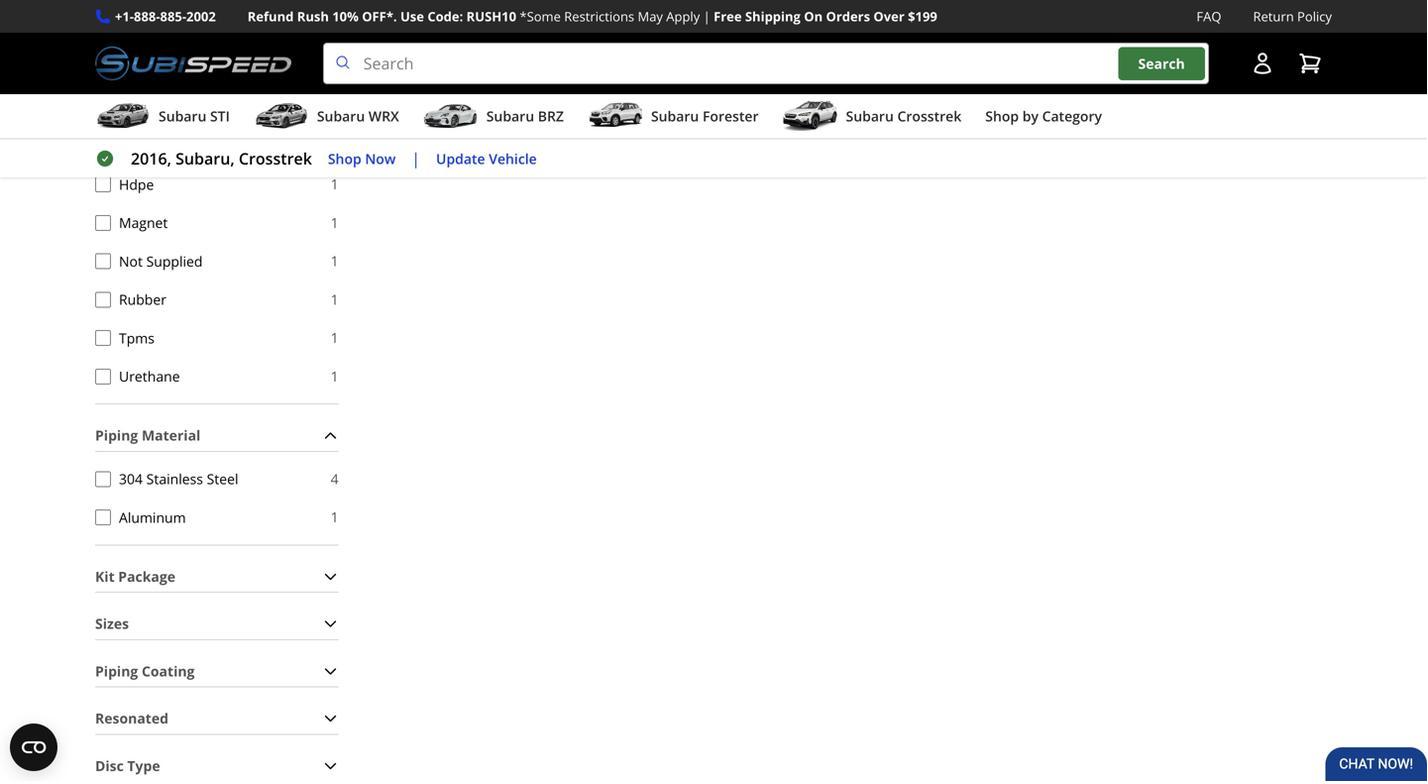 Task type: describe. For each thing, give the bounding box(es) containing it.
faq
[[1197, 7, 1222, 25]]

over
[[874, 7, 905, 25]]

button image
[[1251, 52, 1275, 75]]

apply
[[666, 7, 700, 25]]

Hdpe button
[[95, 176, 111, 192]]

304 stainless steel
[[119, 469, 238, 488]]

subaru for subaru wrx
[[317, 107, 365, 126]]

update
[[436, 149, 485, 168]]

0 vertical spatial |
[[703, 7, 711, 25]]

search
[[1139, 54, 1185, 73]]

piping for piping coating
[[95, 662, 138, 680]]

Urethane button
[[95, 369, 111, 384]]

not supplied
[[119, 252, 203, 270]]

update vehicle button
[[436, 147, 537, 170]]

abs plastic
[[119, 59, 188, 78]]

woven synthetic fiber
[[119, 21, 263, 40]]

Magnet button
[[95, 215, 111, 231]]

1 for aluminum
[[331, 508, 339, 526]]

rush
[[297, 7, 329, 25]]

Abs Plastic button
[[95, 61, 111, 77]]

rubber
[[119, 290, 166, 309]]

subaru forester button
[[588, 98, 759, 138]]

subaru brz button
[[423, 98, 564, 138]]

0 horizontal spatial fiber
[[170, 136, 203, 155]]

crosstrek inside dropdown button
[[898, 107, 962, 126]]

a subaru sti thumbnail image image
[[95, 101, 151, 131]]

tpms
[[119, 328, 155, 347]]

sizes button
[[95, 609, 339, 639]]

subaru for subaru brz
[[486, 107, 534, 126]]

shipping
[[745, 7, 801, 25]]

piping material button
[[95, 420, 339, 451]]

0 vertical spatial plastic
[[146, 59, 188, 78]]

hdpe
[[119, 175, 154, 194]]

subispeed logo image
[[95, 43, 291, 84]]

steel
[[207, 469, 238, 488]]

piping coating
[[95, 662, 195, 680]]

brz
[[538, 107, 564, 126]]

subaru sti button
[[95, 98, 230, 138]]

a subaru crosstrek thumbnail image image
[[783, 101, 838, 131]]

a subaru forester thumbnail image image
[[588, 101, 643, 131]]

0 horizontal spatial crosstrek
[[239, 148, 312, 169]]

/
[[206, 136, 211, 155]]

10%
[[332, 7, 359, 25]]

shop now link
[[328, 147, 396, 170]]

Rubber button
[[95, 292, 111, 308]]

kit package
[[95, 567, 176, 586]]

304
[[119, 469, 143, 488]]

1 for not supplied
[[331, 251, 339, 270]]

update vehicle
[[436, 149, 537, 168]]

piping coating button
[[95, 656, 339, 687]]

piping for piping material
[[95, 426, 138, 445]]

0 horizontal spatial |
[[412, 148, 420, 169]]

subaru sti
[[159, 107, 230, 126]]

$199
[[908, 7, 938, 25]]

4
[[331, 469, 339, 488]]

sti
[[210, 107, 230, 126]]

vehicle
[[489, 149, 537, 168]]

304 Stainless Steel button
[[95, 471, 111, 487]]

1 for carbon fiber / plastic
[[331, 136, 339, 155]]

refund rush 10% off*. use code: rush10 *some restrictions may apply | free shipping on orders over $199
[[248, 7, 938, 25]]

alloy
[[270, 98, 301, 117]]

off*.
[[362, 7, 397, 25]]

disc type button
[[95, 751, 339, 781]]

885-
[[160, 7, 186, 25]]

1 for urethane
[[331, 367, 339, 385]]

shop by category button
[[986, 98, 1102, 138]]

+1-
[[115, 7, 134, 25]]

2002
[[186, 7, 216, 25]]

material
[[142, 426, 201, 445]]

search input field
[[323, 43, 1209, 84]]

kit package button
[[95, 561, 339, 592]]

refund
[[248, 7, 294, 25]]

888-
[[134, 7, 160, 25]]

Aluminum/Magnesium Alloy button
[[95, 100, 111, 115]]

subaru,
[[176, 148, 235, 169]]

aluminum/magnesium
[[119, 98, 267, 117]]

subaru wrx
[[317, 107, 399, 126]]

2016, subaru, crosstrek
[[131, 148, 312, 169]]

search button
[[1119, 47, 1205, 80]]

code:
[[428, 7, 463, 25]]

subaru wrx button
[[254, 98, 399, 138]]

urethane
[[119, 367, 180, 386]]

by
[[1023, 107, 1039, 126]]

shop for shop by category
[[986, 107, 1019, 126]]

subaru brz
[[486, 107, 564, 126]]



Task type: vqa. For each thing, say whether or not it's contained in the screenshot.
Forester
yes



Task type: locate. For each thing, give the bounding box(es) containing it.
2
[[331, 21, 339, 40]]

rush10
[[467, 7, 516, 25]]

a subaru wrx thumbnail image image
[[254, 101, 309, 131]]

faq link
[[1197, 6, 1222, 27]]

policy
[[1298, 7, 1332, 25]]

magnet
[[119, 213, 168, 232]]

subaru crosstrek button
[[783, 98, 962, 138]]

Tpms button
[[95, 330, 111, 346]]

1 for aluminum/magnesium alloy
[[331, 98, 339, 117]]

0 vertical spatial piping
[[95, 426, 138, 445]]

wrx
[[369, 107, 399, 126]]

1 horizontal spatial shop
[[986, 107, 1019, 126]]

|
[[703, 7, 711, 25], [412, 148, 420, 169]]

return policy link
[[1253, 6, 1332, 27]]

package
[[118, 567, 176, 586]]

3 1 from the top
[[331, 136, 339, 155]]

1 vertical spatial plastic
[[215, 136, 256, 155]]

subaru left the brz
[[486, 107, 534, 126]]

subaru
[[159, 107, 207, 126], [317, 107, 365, 126], [486, 107, 534, 126], [651, 107, 699, 126], [846, 107, 894, 126]]

resonated
[[95, 709, 169, 728]]

on
[[804, 7, 823, 25]]

subaru inside 'dropdown button'
[[486, 107, 534, 126]]

2016,
[[131, 148, 171, 169]]

category
[[1042, 107, 1102, 126]]

1 for rubber
[[331, 290, 339, 309]]

a subaru brz thumbnail image image
[[423, 101, 479, 131]]

carbon
[[119, 136, 166, 155]]

0 vertical spatial crosstrek
[[898, 107, 962, 126]]

sizes
[[95, 614, 129, 633]]

1 horizontal spatial crosstrek
[[898, 107, 962, 126]]

open widget image
[[10, 724, 57, 771]]

piping inside dropdown button
[[95, 662, 138, 680]]

1 for hdpe
[[331, 175, 339, 193]]

subaru right a subaru crosstrek thumbnail image
[[846, 107, 894, 126]]

disc type
[[95, 756, 160, 775]]

1 vertical spatial shop
[[328, 149, 362, 168]]

may
[[638, 7, 663, 25]]

1 vertical spatial |
[[412, 148, 420, 169]]

shop by category
[[986, 107, 1102, 126]]

now
[[365, 149, 396, 168]]

supplied
[[146, 252, 203, 270]]

4 1 from the top
[[331, 175, 339, 193]]

shop
[[986, 107, 1019, 126], [328, 149, 362, 168]]

1 horizontal spatial fiber
[[230, 21, 263, 40]]

2 1 from the top
[[331, 98, 339, 117]]

coating
[[142, 662, 195, 680]]

subaru crosstrek
[[846, 107, 962, 126]]

use
[[400, 7, 424, 25]]

0 horizontal spatial shop
[[328, 149, 362, 168]]

1 vertical spatial fiber
[[170, 136, 203, 155]]

abs
[[119, 59, 143, 78]]

piping down "sizes"
[[95, 662, 138, 680]]

piping
[[95, 426, 138, 445], [95, 662, 138, 680]]

free
[[714, 7, 742, 25]]

9 1 from the top
[[331, 367, 339, 385]]

shop left now
[[328, 149, 362, 168]]

Woven Synthetic Fiber button
[[95, 23, 111, 39]]

shop now
[[328, 149, 396, 168]]

aluminum/magnesium alloy
[[119, 98, 301, 117]]

fiber right 2002
[[230, 21, 263, 40]]

plastic right /
[[215, 136, 256, 155]]

0 horizontal spatial plastic
[[146, 59, 188, 78]]

+1-888-885-2002
[[115, 7, 216, 25]]

carbon fiber / plastic
[[119, 136, 256, 155]]

synthetic
[[167, 21, 226, 40]]

subaru left wrx
[[317, 107, 365, 126]]

orders
[[826, 7, 870, 25]]

subaru forester
[[651, 107, 759, 126]]

disc
[[95, 756, 124, 775]]

resonated button
[[95, 703, 339, 734]]

| left free
[[703, 7, 711, 25]]

type
[[127, 756, 160, 775]]

kit
[[95, 567, 115, 586]]

fiber left /
[[170, 136, 203, 155]]

not
[[119, 252, 143, 270]]

piping up 304
[[95, 426, 138, 445]]

5 subaru from the left
[[846, 107, 894, 126]]

aluminum
[[119, 508, 186, 527]]

8 1 from the top
[[331, 328, 339, 347]]

1 vertical spatial piping
[[95, 662, 138, 680]]

2 piping from the top
[[95, 662, 138, 680]]

6 1 from the top
[[331, 251, 339, 270]]

subaru for subaru crosstrek
[[846, 107, 894, 126]]

piping material
[[95, 426, 201, 445]]

1 piping from the top
[[95, 426, 138, 445]]

+1-888-885-2002 link
[[115, 6, 216, 27]]

4 subaru from the left
[[651, 107, 699, 126]]

subaru for subaru forester
[[651, 107, 699, 126]]

1 vertical spatial crosstrek
[[239, 148, 312, 169]]

Not Supplied button
[[95, 253, 111, 269]]

plastic
[[146, 59, 188, 78], [215, 136, 256, 155]]

forester
[[703, 107, 759, 126]]

0 vertical spatial fiber
[[230, 21, 263, 40]]

0 vertical spatial shop
[[986, 107, 1019, 126]]

restrictions
[[564, 7, 635, 25]]

1 for tpms
[[331, 328, 339, 347]]

shop left by
[[986, 107, 1019, 126]]

1 horizontal spatial |
[[703, 7, 711, 25]]

stainless
[[146, 469, 203, 488]]

| right now
[[412, 148, 420, 169]]

1 1 from the top
[[331, 59, 339, 78]]

plastic right 'abs'
[[146, 59, 188, 78]]

2 subaru from the left
[[317, 107, 365, 126]]

woven
[[119, 21, 163, 40]]

1 for abs plastic
[[331, 59, 339, 78]]

return policy
[[1253, 7, 1332, 25]]

10 1 from the top
[[331, 508, 339, 526]]

shop inside dropdown button
[[986, 107, 1019, 126]]

1 subaru from the left
[[159, 107, 207, 126]]

subaru for subaru sti
[[159, 107, 207, 126]]

return
[[1253, 7, 1294, 25]]

7 1 from the top
[[331, 290, 339, 309]]

subaru up the carbon fiber / plastic
[[159, 107, 207, 126]]

1 horizontal spatial plastic
[[215, 136, 256, 155]]

subaru inside dropdown button
[[846, 107, 894, 126]]

Carbon Fiber / Plastic button
[[95, 138, 111, 154]]

1
[[331, 59, 339, 78], [331, 98, 339, 117], [331, 136, 339, 155], [331, 175, 339, 193], [331, 213, 339, 232], [331, 251, 339, 270], [331, 290, 339, 309], [331, 328, 339, 347], [331, 367, 339, 385], [331, 508, 339, 526]]

shop for shop now
[[328, 149, 362, 168]]

1 for magnet
[[331, 213, 339, 232]]

5 1 from the top
[[331, 213, 339, 232]]

crosstrek
[[898, 107, 962, 126], [239, 148, 312, 169]]

subaru left forester on the top
[[651, 107, 699, 126]]

Aluminum button
[[95, 510, 111, 525]]

*some
[[520, 7, 561, 25]]

piping inside dropdown button
[[95, 426, 138, 445]]

3 subaru from the left
[[486, 107, 534, 126]]



